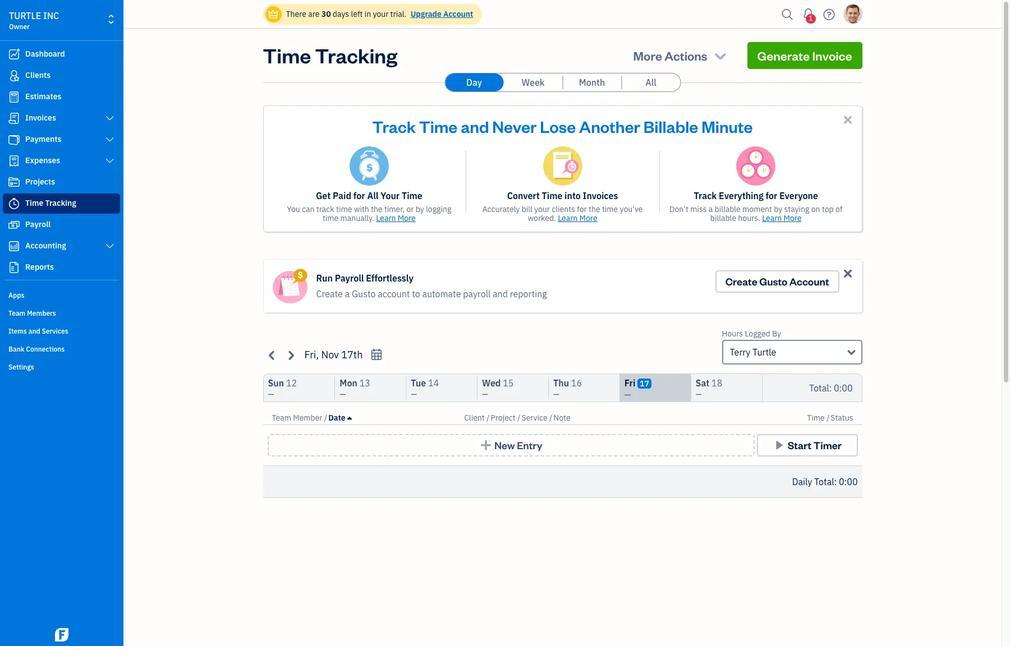 Task type: locate. For each thing, give the bounding box(es) containing it.
1 horizontal spatial tracking
[[315, 42, 398, 69]]

1 by from the left
[[416, 204, 424, 215]]

dashboard
[[25, 49, 65, 59]]

days
[[333, 9, 349, 19]]

0 horizontal spatial all
[[368, 190, 379, 202]]

time tracking
[[263, 42, 398, 69], [25, 198, 76, 208]]

payroll
[[25, 220, 51, 230], [335, 273, 364, 284]]

and left the never
[[461, 116, 489, 137]]

and right payroll at the top left
[[493, 289, 508, 300]]

status link
[[831, 413, 854, 423]]

more down your
[[398, 213, 416, 224]]

2 learn from the left
[[558, 213, 578, 224]]

2 horizontal spatial for
[[766, 190, 778, 202]]

1 vertical spatial close image
[[842, 267, 855, 280]]

caretup image
[[348, 414, 352, 423]]

actions
[[665, 48, 708, 63]]

17th
[[342, 349, 363, 362]]

1 vertical spatial all
[[368, 190, 379, 202]]

generate invoice
[[758, 48, 853, 63]]

learn down into
[[558, 213, 578, 224]]

1 vertical spatial your
[[535, 204, 550, 215]]

effortlessly
[[366, 273, 414, 284]]

1 horizontal spatial account
[[790, 275, 830, 288]]

0:00 down timer
[[840, 477, 858, 488]]

chevron large down image
[[105, 114, 115, 123], [105, 157, 115, 166]]

0 horizontal spatial for
[[354, 190, 365, 202]]

sat 18 —
[[696, 378, 723, 400]]

create inside create gusto account button
[[726, 275, 758, 288]]

all
[[646, 77, 657, 88], [368, 190, 379, 202]]

can
[[302, 204, 315, 215]]

time tracking down the '30'
[[263, 42, 398, 69]]

tracking down left
[[315, 42, 398, 69]]

0 horizontal spatial by
[[416, 204, 424, 215]]

payroll right run
[[335, 273, 364, 284]]

1 horizontal spatial and
[[461, 116, 489, 137]]

1 vertical spatial account
[[790, 275, 830, 288]]

1 vertical spatial payroll
[[335, 273, 364, 284]]

and
[[461, 116, 489, 137], [493, 289, 508, 300], [28, 327, 40, 336]]

track up the miss
[[694, 190, 717, 202]]

payroll inside run payroll effortlessly create a gusto account to automate payroll and reporting
[[335, 273, 364, 284]]

1 horizontal spatial for
[[577, 204, 587, 215]]

money image
[[7, 220, 21, 231]]

chevron large down image inside payments 'link'
[[105, 135, 115, 144]]

1 horizontal spatial team
[[272, 413, 291, 423]]

don't miss a billable moment by staying on top of billable hours.
[[670, 204, 843, 224]]

close image
[[842, 113, 855, 126], [842, 267, 855, 280]]

turtle inc owner
[[9, 10, 59, 31]]

1 horizontal spatial your
[[535, 204, 550, 215]]

1 horizontal spatial payroll
[[335, 273, 364, 284]]

fri,
[[305, 349, 319, 362]]

1 vertical spatial total
[[815, 477, 835, 488]]

chevron large down image down invoices link
[[105, 135, 115, 144]]

— down 'sat'
[[696, 390, 702, 400]]

don't
[[670, 204, 689, 215]]

/
[[325, 413, 328, 423], [487, 413, 490, 423], [518, 413, 521, 423], [550, 413, 553, 423], [827, 413, 830, 423]]

chevron large down image
[[105, 135, 115, 144], [105, 242, 115, 251]]

learn right the 'hours.' at the right of page
[[763, 213, 782, 224]]

1 horizontal spatial create
[[726, 275, 758, 288]]

entry
[[517, 439, 543, 452]]

1 learn from the left
[[376, 213, 396, 224]]

settings link
[[3, 359, 120, 376]]

0 horizontal spatial a
[[345, 289, 350, 300]]

client
[[465, 413, 485, 423]]

—
[[268, 390, 274, 400], [340, 390, 346, 400], [411, 390, 417, 400], [482, 390, 489, 400], [554, 390, 560, 400], [696, 390, 702, 400], [625, 390, 631, 400]]

plus image
[[480, 440, 493, 452]]

1 vertical spatial chevron large down image
[[105, 242, 115, 251]]

generate
[[758, 48, 810, 63]]

daily
[[793, 477, 813, 488]]

2 chevron large down image from the top
[[105, 157, 115, 166]]

/ left service
[[518, 413, 521, 423]]

learn down your
[[376, 213, 396, 224]]

— down sun at the left of the page
[[268, 390, 274, 400]]

1 chevron large down image from the top
[[105, 114, 115, 123]]

billable down everything
[[715, 204, 741, 215]]

a left account at the top of the page
[[345, 289, 350, 300]]

2 by from the left
[[775, 204, 783, 215]]

tracking inside main 'element'
[[45, 198, 76, 208]]

: right the 'daily'
[[835, 477, 837, 488]]

the right 'with'
[[371, 204, 383, 215]]

0 vertical spatial close image
[[842, 113, 855, 126]]

1 vertical spatial track
[[694, 190, 717, 202]]

0 vertical spatial track
[[373, 116, 416, 137]]

0 horizontal spatial and
[[28, 327, 40, 336]]

gusto left account at the top of the page
[[352, 289, 376, 300]]

learn more
[[376, 213, 416, 224], [558, 213, 598, 224], [763, 213, 802, 224]]

project image
[[7, 177, 21, 188]]

more down everyone
[[784, 213, 802, 224]]

all down 'more actions'
[[646, 77, 657, 88]]

2 horizontal spatial and
[[493, 289, 508, 300]]

3 learn from the left
[[763, 213, 782, 224]]

wed
[[482, 378, 501, 389]]

/ right client
[[487, 413, 490, 423]]

upgrade account link
[[409, 9, 474, 19]]

/ left 'date'
[[325, 413, 328, 423]]

learn more down everyone
[[763, 213, 802, 224]]

0 vertical spatial and
[[461, 116, 489, 137]]

the for invoices
[[589, 204, 601, 215]]

there
[[286, 9, 307, 19]]

all link
[[622, 74, 681, 92]]

— inside tue 14 —
[[411, 390, 417, 400]]

0:00 up status
[[835, 383, 853, 394]]

1 vertical spatial invoices
[[583, 190, 619, 202]]

— down fri
[[625, 390, 631, 400]]

1 vertical spatial create
[[316, 289, 343, 300]]

tracking down projects link
[[45, 198, 76, 208]]

projects
[[25, 177, 55, 187]]

time tracking link
[[3, 194, 120, 214]]

more inside dropdown button
[[634, 48, 663, 63]]

a right the miss
[[709, 204, 713, 215]]

— inside sat 18 —
[[696, 390, 702, 400]]

by left staying
[[775, 204, 783, 215]]

gusto up by
[[760, 275, 788, 288]]

team left 'member' at the bottom left
[[272, 413, 291, 423]]

chevron large down image down estimates link
[[105, 114, 115, 123]]

— down wed at left bottom
[[482, 390, 489, 400]]

accurately
[[483, 204, 520, 215]]

manually.
[[341, 213, 375, 224]]

1 horizontal spatial a
[[709, 204, 713, 215]]

payments link
[[3, 130, 120, 150]]

learn more down your
[[376, 213, 416, 224]]

1 vertical spatial tracking
[[45, 198, 76, 208]]

by
[[773, 329, 782, 339]]

account inside button
[[790, 275, 830, 288]]

total
[[810, 383, 830, 394], [815, 477, 835, 488]]

the inside you can track time with the timer, or by logging time manually.
[[371, 204, 383, 215]]

billable
[[644, 116, 699, 137]]

chevron large down image up reports link
[[105, 242, 115, 251]]

3 / from the left
[[518, 413, 521, 423]]

invoice image
[[7, 113, 21, 124]]

3 learn more from the left
[[763, 213, 802, 224]]

12
[[286, 378, 297, 389]]

create
[[726, 275, 758, 288], [316, 289, 343, 300]]

0 horizontal spatial create
[[316, 289, 343, 300]]

note
[[554, 413, 571, 423]]

logged
[[745, 329, 771, 339]]

1 horizontal spatial by
[[775, 204, 783, 215]]

service link
[[522, 413, 550, 423]]

invoices right into
[[583, 190, 619, 202]]

0 horizontal spatial learn
[[376, 213, 396, 224]]

— inside sun 12 —
[[268, 390, 274, 400]]

for up 'with'
[[354, 190, 365, 202]]

1 vertical spatial a
[[345, 289, 350, 300]]

learn more for invoices
[[558, 213, 598, 224]]

next day image
[[284, 349, 297, 362]]

— down "thu"
[[554, 390, 560, 400]]

0 vertical spatial chevron large down image
[[105, 114, 115, 123]]

0 vertical spatial a
[[709, 204, 713, 215]]

payment image
[[7, 134, 21, 145]]

start
[[788, 439, 812, 452]]

month link
[[563, 74, 622, 92]]

for for all
[[354, 190, 365, 202]]

are
[[308, 9, 320, 19]]

1 vertical spatial gusto
[[352, 289, 376, 300]]

track everything for everyone image
[[737, 147, 776, 186]]

date link
[[329, 413, 352, 423]]

0:00
[[835, 383, 853, 394], [840, 477, 858, 488]]

fri 17 —
[[625, 378, 650, 400]]

1 vertical spatial team
[[272, 413, 291, 423]]

— inside the wed 15 —
[[482, 390, 489, 400]]

time left you've
[[603, 204, 618, 215]]

run
[[316, 273, 333, 284]]

0 horizontal spatial time tracking
[[25, 198, 76, 208]]

thu
[[554, 378, 569, 389]]

track up the get paid for all your time image
[[373, 116, 416, 137]]

bank connections
[[8, 345, 65, 354]]

bill
[[522, 204, 533, 215]]

0 horizontal spatial your
[[373, 9, 389, 19]]

1 horizontal spatial learn more
[[558, 213, 598, 224]]

more actions
[[634, 48, 708, 63]]

to
[[412, 289, 420, 300]]

turtle
[[753, 347, 777, 358]]

billable
[[715, 204, 741, 215], [711, 213, 737, 224]]

0 horizontal spatial payroll
[[25, 220, 51, 230]]

account
[[444, 9, 474, 19], [790, 275, 830, 288]]

new entry
[[495, 439, 543, 452]]

— inside fri 17 —
[[625, 390, 631, 400]]

total right the 'daily'
[[815, 477, 835, 488]]

— down mon
[[340, 390, 346, 400]]

bank connections link
[[3, 341, 120, 358]]

sun
[[268, 378, 284, 389]]

0 vertical spatial all
[[646, 77, 657, 88]]

2 chevron large down image from the top
[[105, 242, 115, 251]]

2 the from the left
[[589, 204, 601, 215]]

upgrade
[[411, 9, 442, 19]]

your right "in"
[[373, 9, 389, 19]]

total up time 'link'
[[810, 383, 830, 394]]

0 horizontal spatial team
[[8, 309, 25, 318]]

0 vertical spatial your
[[373, 9, 389, 19]]

0 horizontal spatial gusto
[[352, 289, 376, 300]]

turtle
[[9, 10, 41, 21]]

1 horizontal spatial the
[[589, 204, 601, 215]]

: up time / status
[[830, 383, 832, 394]]

for down into
[[577, 204, 587, 215]]

track time and never lose another billable minute
[[373, 116, 753, 137]]

— inside thu 16 —
[[554, 390, 560, 400]]

— inside mon 13 —
[[340, 390, 346, 400]]

expense image
[[7, 156, 21, 167]]

1 horizontal spatial invoices
[[583, 190, 619, 202]]

0 horizontal spatial :
[[830, 383, 832, 394]]

1 vertical spatial and
[[493, 289, 508, 300]]

1 the from the left
[[371, 204, 383, 215]]

for inside accurately bill your clients for the time you've worked.
[[577, 204, 587, 215]]

1 learn more from the left
[[376, 213, 416, 224]]

learn for invoices
[[558, 213, 578, 224]]

and right items
[[28, 327, 40, 336]]

create up hours
[[726, 275, 758, 288]]

1 horizontal spatial gusto
[[760, 275, 788, 288]]

— for sat
[[696, 390, 702, 400]]

0 horizontal spatial tracking
[[45, 198, 76, 208]]

bank
[[8, 345, 24, 354]]

tue 14 —
[[411, 378, 439, 400]]

0 vertical spatial team
[[8, 309, 25, 318]]

1 vertical spatial time tracking
[[25, 198, 76, 208]]

0 horizontal spatial track
[[373, 116, 416, 137]]

2 horizontal spatial learn more
[[763, 213, 802, 224]]

1 horizontal spatial track
[[694, 190, 717, 202]]

invoices up payments
[[25, 113, 56, 123]]

— down tue
[[411, 390, 417, 400]]

0 horizontal spatial account
[[444, 9, 474, 19]]

/ left status
[[827, 413, 830, 423]]

4 / from the left
[[550, 413, 553, 423]]

more up all link
[[634, 48, 663, 63]]

the inside accurately bill your clients for the time you've worked.
[[589, 204, 601, 215]]

more right clients at the top right
[[580, 213, 598, 224]]

team member /
[[272, 413, 328, 423]]

time tracking down projects link
[[25, 198, 76, 208]]

0 vertical spatial gusto
[[760, 275, 788, 288]]

1 vertical spatial chevron large down image
[[105, 157, 115, 166]]

by right or
[[416, 204, 424, 215]]

mon 13 —
[[340, 378, 371, 400]]

fri
[[625, 378, 636, 389]]

0 vertical spatial chevron large down image
[[105, 135, 115, 144]]

team down 'apps'
[[8, 309, 25, 318]]

by inside don't miss a billable moment by staying on top of billable hours.
[[775, 204, 783, 215]]

for up moment at the top right of the page
[[766, 190, 778, 202]]

more for track everything for everyone
[[784, 213, 802, 224]]

0 vertical spatial create
[[726, 275, 758, 288]]

payroll up accounting
[[25, 220, 51, 230]]

1 chevron large down image from the top
[[105, 135, 115, 144]]

1 horizontal spatial learn
[[558, 213, 578, 224]]

— for fri
[[625, 390, 631, 400]]

create down run
[[316, 289, 343, 300]]

learn more down into
[[558, 213, 598, 224]]

timer,
[[385, 204, 405, 215]]

your right bill
[[535, 204, 550, 215]]

0 horizontal spatial invoices
[[25, 113, 56, 123]]

another
[[580, 116, 641, 137]]

chevron large down image up projects link
[[105, 157, 115, 166]]

create inside run payroll effortlessly create a gusto account to automate payroll and reporting
[[316, 289, 343, 300]]

0 vertical spatial time tracking
[[263, 42, 398, 69]]

1 horizontal spatial :
[[835, 477, 837, 488]]

0 vertical spatial payroll
[[25, 220, 51, 230]]

2 vertical spatial and
[[28, 327, 40, 336]]

member
[[293, 413, 323, 423]]

chevrondown image
[[713, 48, 729, 63]]

the right clients at the top right
[[589, 204, 601, 215]]

0 horizontal spatial learn more
[[376, 213, 416, 224]]

0 vertical spatial invoices
[[25, 113, 56, 123]]

all left your
[[368, 190, 379, 202]]

start timer
[[788, 439, 842, 452]]

2 learn more from the left
[[558, 213, 598, 224]]

team
[[8, 309, 25, 318], [272, 413, 291, 423]]

/ left note on the right bottom
[[550, 413, 553, 423]]

1 vertical spatial :
[[835, 477, 837, 488]]

crown image
[[268, 8, 279, 20]]

0 horizontal spatial the
[[371, 204, 383, 215]]

2 horizontal spatial learn
[[763, 213, 782, 224]]

team inside main 'element'
[[8, 309, 25, 318]]



Task type: describe. For each thing, give the bounding box(es) containing it.
gusto inside run payroll effortlessly create a gusto account to automate payroll and reporting
[[352, 289, 376, 300]]

get paid for all your time image
[[350, 147, 389, 186]]

0 vertical spatial :
[[830, 383, 832, 394]]

chevron large down image for accounting
[[105, 242, 115, 251]]

moment
[[743, 204, 773, 215]]

more for get paid for all your time
[[398, 213, 416, 224]]

get paid for all your time
[[316, 190, 423, 202]]

previous day image
[[266, 349, 279, 362]]

0 vertical spatial 0:00
[[835, 383, 853, 394]]

chart image
[[7, 241, 21, 252]]

30
[[322, 9, 331, 19]]

start timer button
[[757, 435, 858, 457]]

gusto inside button
[[760, 275, 788, 288]]

fri, nov 17th
[[305, 349, 363, 362]]

sat
[[696, 378, 710, 389]]

clients link
[[3, 66, 120, 86]]

projects link
[[3, 172, 120, 193]]

date
[[329, 413, 346, 423]]

track for track time and never lose another billable minute
[[373, 116, 416, 137]]

more actions button
[[624, 42, 739, 69]]

2 / from the left
[[487, 413, 490, 423]]

learn more for everyone
[[763, 213, 802, 224]]

chevron large down image for payments
[[105, 135, 115, 144]]

accounting
[[25, 241, 66, 251]]

time inside main 'element'
[[25, 198, 43, 208]]

settings
[[8, 363, 34, 372]]

1 horizontal spatial time tracking
[[263, 42, 398, 69]]

expenses
[[25, 156, 60, 166]]

generate invoice button
[[748, 42, 863, 69]]

and inside main 'element'
[[28, 327, 40, 336]]

month
[[579, 77, 606, 88]]

learn more for all
[[376, 213, 416, 224]]

a inside don't miss a billable moment by staying on top of billable hours.
[[709, 204, 713, 215]]

time tracking inside main 'element'
[[25, 198, 76, 208]]

convert
[[507, 190, 540, 202]]

15
[[503, 378, 514, 389]]

wed 15 —
[[482, 378, 514, 400]]

of
[[836, 204, 843, 215]]

terry turtle button
[[723, 340, 863, 365]]

tue
[[411, 378, 426, 389]]

timer image
[[7, 198, 21, 209]]

mon
[[340, 378, 358, 389]]

you can track time with the timer, or by logging time manually.
[[287, 204, 452, 224]]

— for sun
[[268, 390, 274, 400]]

payroll inside main 'element'
[[25, 220, 51, 230]]

paid
[[333, 190, 352, 202]]

or
[[407, 204, 414, 215]]

trial.
[[391, 9, 407, 19]]

clients
[[25, 70, 51, 80]]

5 / from the left
[[827, 413, 830, 423]]

owner
[[9, 22, 30, 31]]

payroll
[[463, 289, 491, 300]]

in
[[365, 9, 371, 19]]

reports link
[[3, 258, 120, 278]]

chevron large down image for invoices
[[105, 114, 115, 123]]

17
[[640, 379, 650, 389]]

track everything for everyone
[[694, 190, 819, 202]]

play image
[[773, 440, 786, 452]]

time down "get"
[[323, 213, 339, 224]]

— for tue
[[411, 390, 417, 400]]

0 vertical spatial tracking
[[315, 42, 398, 69]]

1 horizontal spatial all
[[646, 77, 657, 88]]

create gusto account
[[726, 275, 830, 288]]

dashboard image
[[7, 49, 21, 60]]

lose
[[540, 116, 576, 137]]

client image
[[7, 70, 21, 81]]

staying
[[785, 204, 810, 215]]

apps link
[[3, 287, 120, 304]]

freshbooks image
[[53, 629, 71, 642]]

new
[[495, 439, 515, 452]]

search image
[[779, 6, 797, 23]]

service
[[522, 413, 548, 423]]

1 / from the left
[[325, 413, 328, 423]]

week link
[[504, 74, 563, 92]]

run payroll effortlessly create a gusto account to automate payroll and reporting
[[316, 273, 547, 300]]

0 vertical spatial total
[[810, 383, 830, 394]]

terry
[[730, 347, 751, 358]]

client / project / service / note
[[465, 413, 571, 423]]

inc
[[43, 10, 59, 21]]

report image
[[7, 262, 21, 273]]

and inside run payroll effortlessly create a gusto account to automate payroll and reporting
[[493, 289, 508, 300]]

chevron large down image for expenses
[[105, 157, 115, 166]]

time / status
[[808, 413, 854, 423]]

payroll link
[[3, 215, 120, 235]]

connections
[[26, 345, 65, 354]]

your inside accurately bill your clients for the time you've worked.
[[535, 204, 550, 215]]

terry turtle
[[730, 347, 777, 358]]

0 vertical spatial account
[[444, 9, 474, 19]]

learn for everyone
[[763, 213, 782, 224]]

1 vertical spatial 0:00
[[840, 477, 858, 488]]

payments
[[25, 134, 62, 144]]

time inside accurately bill your clients for the time you've worked.
[[603, 204, 618, 215]]

track
[[317, 204, 335, 215]]

hours logged by
[[723, 329, 782, 339]]

learn for all
[[376, 213, 396, 224]]

clients
[[552, 204, 576, 215]]

for for everyone
[[766, 190, 778, 202]]

new entry button
[[268, 435, 755, 457]]

by inside you can track time with the timer, or by logging time manually.
[[416, 204, 424, 215]]

thu 16 —
[[554, 378, 582, 400]]

a inside run payroll effortlessly create a gusto account to automate payroll and reporting
[[345, 289, 350, 300]]

— for wed
[[482, 390, 489, 400]]

worked.
[[528, 213, 556, 224]]

status
[[831, 413, 854, 423]]

16
[[572, 378, 582, 389]]

1 close image from the top
[[842, 113, 855, 126]]

convert time into invoices image
[[543, 147, 583, 186]]

account
[[378, 289, 410, 300]]

top
[[823, 204, 834, 215]]

choose a date image
[[370, 349, 383, 362]]

with
[[354, 204, 369, 215]]

note link
[[554, 413, 571, 423]]

team for team members
[[8, 309, 25, 318]]

items and services link
[[3, 323, 120, 340]]

invoices link
[[3, 108, 120, 129]]

team members link
[[3, 305, 120, 322]]

into
[[565, 190, 581, 202]]

team for team member /
[[272, 413, 291, 423]]

hours
[[723, 329, 744, 339]]

dashboard link
[[3, 44, 120, 65]]

time down paid
[[336, 204, 352, 215]]

you
[[287, 204, 300, 215]]

— for thu
[[554, 390, 560, 400]]

day
[[467, 77, 482, 88]]

track for track everything for everyone
[[694, 190, 717, 202]]

13
[[360, 378, 371, 389]]

billable left the 'hours.' at the right of page
[[711, 213, 737, 224]]

the for all
[[371, 204, 383, 215]]

estimate image
[[7, 92, 21, 103]]

invoices inside invoices link
[[25, 113, 56, 123]]

items and services
[[8, 327, 68, 336]]

more for convert time into invoices
[[580, 213, 598, 224]]

items
[[8, 327, 27, 336]]

main element
[[0, 0, 152, 647]]

— for mon
[[340, 390, 346, 400]]

daily total : 0:00
[[793, 477, 858, 488]]

nov
[[321, 349, 339, 362]]

go to help image
[[821, 6, 839, 23]]

on
[[812, 204, 821, 215]]

2 close image from the top
[[842, 267, 855, 280]]



Task type: vqa. For each thing, say whether or not it's contained in the screenshot.


